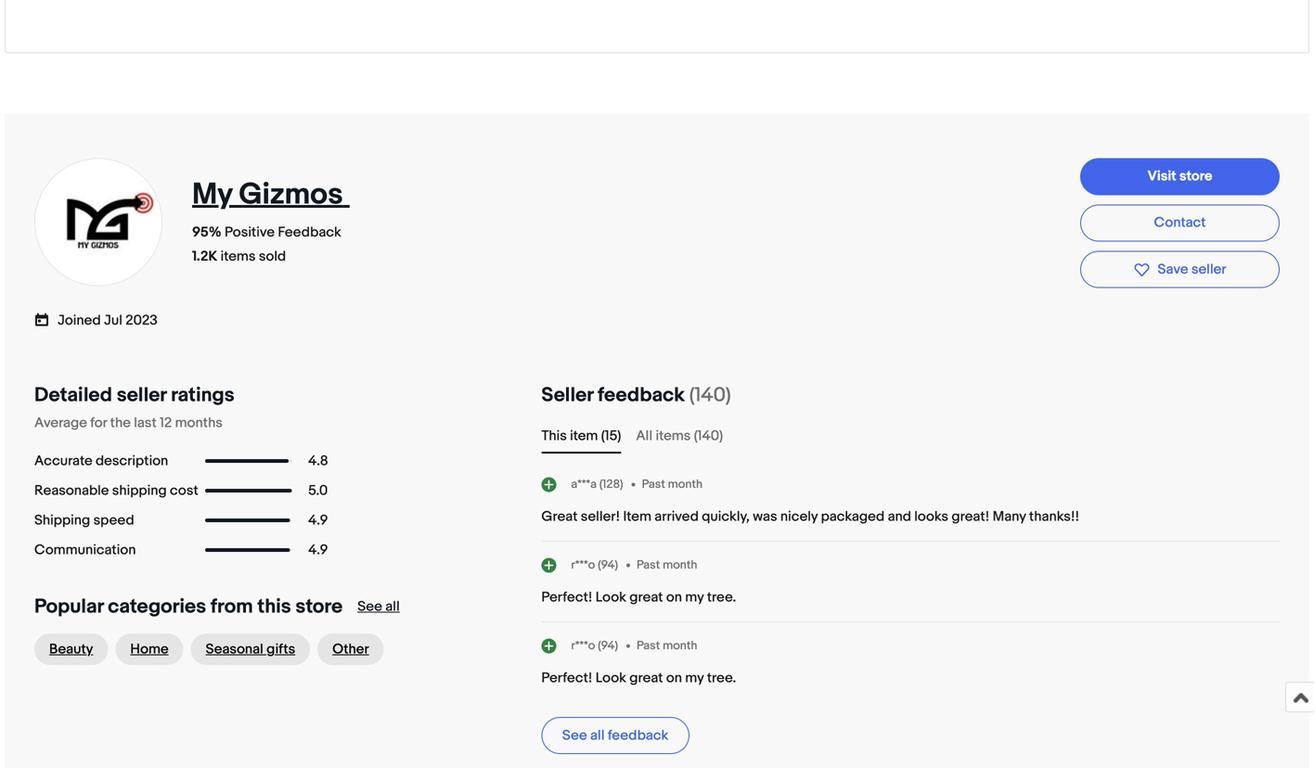 Task type: locate. For each thing, give the bounding box(es) containing it.
0 vertical spatial store
[[1180, 168, 1213, 185]]

seller right save
[[1192, 261, 1227, 278]]

0 vertical spatial past month
[[642, 477, 703, 492]]

0 vertical spatial all
[[386, 599, 400, 616]]

(94) down seller!
[[598, 558, 618, 573]]

2 perfect! from the top
[[542, 670, 593, 687]]

1 vertical spatial seller
[[117, 383, 166, 408]]

0 horizontal spatial all
[[386, 599, 400, 616]]

a***a
[[571, 477, 597, 492]]

0 vertical spatial perfect! look great on my tree.
[[542, 590, 737, 606]]

1 4.9 from the top
[[308, 513, 328, 529]]

1 vertical spatial store
[[296, 595, 343, 619]]

all for see all feedback
[[590, 728, 605, 745]]

(140) up the all items (140)
[[690, 383, 731, 408]]

see
[[358, 599, 382, 616], [563, 728, 587, 745]]

text__icon wrapper image
[[34, 311, 58, 328]]

look up see all feedback link
[[596, 670, 627, 687]]

all
[[386, 599, 400, 616], [590, 728, 605, 745]]

past month
[[642, 477, 703, 492], [637, 558, 698, 573], [637, 639, 698, 653]]

my gizmos
[[192, 177, 343, 213]]

contact link
[[1081, 205, 1280, 242]]

0 vertical spatial seller
[[1192, 261, 1227, 278]]

0 horizontal spatial seller
[[117, 383, 166, 408]]

months
[[175, 415, 223, 432]]

seller inside button
[[1192, 261, 1227, 278]]

on up see all feedback link
[[666, 670, 682, 687]]

2 vertical spatial month
[[663, 639, 698, 653]]

2 r***o (94) from the top
[[571, 639, 618, 653]]

accurate description
[[34, 453, 168, 470]]

1 vertical spatial on
[[666, 670, 682, 687]]

detailed
[[34, 383, 112, 408]]

home link
[[115, 634, 183, 666]]

1 vertical spatial tree.
[[707, 670, 737, 687]]

12
[[160, 415, 172, 432]]

great up see all feedback link
[[630, 670, 663, 687]]

1 vertical spatial feedback
[[608, 728, 669, 745]]

visit store link
[[1081, 158, 1280, 195]]

(140) for seller feedback (140)
[[690, 383, 731, 408]]

perfect! look great on my tree.
[[542, 590, 737, 606], [542, 670, 737, 687]]

on down arrived
[[666, 590, 682, 606]]

1 tree. from the top
[[707, 590, 737, 606]]

store
[[1180, 168, 1213, 185], [296, 595, 343, 619]]

0 vertical spatial perfect!
[[542, 590, 593, 606]]

store right visit at the top of the page
[[1180, 168, 1213, 185]]

2 on from the top
[[666, 670, 682, 687]]

0 vertical spatial look
[[596, 590, 627, 606]]

0 vertical spatial great
[[630, 590, 663, 606]]

reasonable shipping cost
[[34, 483, 198, 500]]

great!
[[952, 509, 990, 526]]

1 vertical spatial r***o
[[571, 639, 595, 653]]

accurate
[[34, 453, 92, 470]]

seller
[[1192, 261, 1227, 278], [117, 383, 166, 408]]

1 vertical spatial r***o (94)
[[571, 639, 618, 653]]

(140) right all in the bottom of the page
[[694, 428, 723, 445]]

popular
[[34, 595, 104, 619]]

(140)
[[690, 383, 731, 408], [694, 428, 723, 445]]

packaged
[[821, 509, 885, 526]]

1 horizontal spatial see
[[563, 728, 587, 745]]

1 horizontal spatial items
[[656, 428, 691, 445]]

r***o (94)
[[571, 558, 618, 573], [571, 639, 618, 653]]

beauty
[[49, 642, 93, 658]]

store right this
[[296, 595, 343, 619]]

seller!
[[581, 509, 620, 526]]

month
[[668, 477, 703, 492], [663, 558, 698, 573], [663, 639, 698, 653]]

perfect! up see all feedback link
[[542, 670, 593, 687]]

all inside see all feedback link
[[590, 728, 605, 745]]

perfect! look great on my tree. up see all feedback link
[[542, 670, 737, 687]]

1 vertical spatial all
[[590, 728, 605, 745]]

description
[[96, 453, 168, 470]]

all for see all
[[386, 599, 400, 616]]

item
[[623, 509, 652, 526]]

look down seller!
[[596, 590, 627, 606]]

seller
[[542, 383, 594, 408]]

r***o (94) up see all feedback link
[[571, 639, 618, 653]]

tab list containing this item (15)
[[542, 426, 1280, 447]]

last
[[134, 415, 157, 432]]

a***a (128)
[[571, 477, 624, 492]]

0 horizontal spatial items
[[221, 248, 256, 265]]

1 vertical spatial items
[[656, 428, 691, 445]]

0 vertical spatial (94)
[[598, 558, 618, 573]]

see all feedback link
[[542, 718, 690, 755]]

1 perfect! look great on my tree. from the top
[[542, 590, 737, 606]]

1 perfect! from the top
[[542, 590, 593, 606]]

0 vertical spatial items
[[221, 248, 256, 265]]

5.0
[[308, 483, 328, 500]]

1 my from the top
[[685, 590, 704, 606]]

all items (140)
[[636, 428, 723, 445]]

1 vertical spatial my
[[685, 670, 704, 687]]

0 vertical spatial on
[[666, 590, 682, 606]]

0 horizontal spatial see
[[358, 599, 382, 616]]

seasonal gifts
[[206, 642, 295, 658]]

1 vertical spatial past
[[637, 558, 660, 573]]

0 vertical spatial (140)
[[690, 383, 731, 408]]

4.9 for shipping speed
[[308, 513, 328, 529]]

0 vertical spatial month
[[668, 477, 703, 492]]

2 4.9 from the top
[[308, 542, 328, 559]]

detailed seller ratings
[[34, 383, 235, 408]]

great down item at the left bottom
[[630, 590, 663, 606]]

0 vertical spatial see
[[358, 599, 382, 616]]

1 vertical spatial great
[[630, 670, 663, 687]]

(94) up see all feedback link
[[598, 639, 618, 653]]

thanks!!
[[1030, 509, 1080, 526]]

1 on from the top
[[666, 590, 682, 606]]

0 vertical spatial r***o (94)
[[571, 558, 618, 573]]

all
[[636, 428, 653, 445]]

r***o (94) down seller!
[[571, 558, 618, 573]]

perfect!
[[542, 590, 593, 606], [542, 670, 593, 687]]

items down positive
[[221, 248, 256, 265]]

items
[[221, 248, 256, 265], [656, 428, 691, 445]]

4.9
[[308, 513, 328, 529], [308, 542, 328, 559]]

perfect! down great
[[542, 590, 593, 606]]

0 vertical spatial my
[[685, 590, 704, 606]]

0 vertical spatial 4.9
[[308, 513, 328, 529]]

1.2k
[[192, 248, 218, 265]]

1 horizontal spatial seller
[[1192, 261, 1227, 278]]

popular categories from this store
[[34, 595, 343, 619]]

look
[[596, 590, 627, 606], [596, 670, 627, 687]]

tab list
[[542, 426, 1280, 447]]

0 vertical spatial tree.
[[707, 590, 737, 606]]

1 vertical spatial perfect! look great on my tree.
[[542, 670, 737, 687]]

my
[[685, 590, 704, 606], [685, 670, 704, 687]]

1 vertical spatial (140)
[[694, 428, 723, 445]]

(94)
[[598, 558, 618, 573], [598, 639, 618, 653]]

0 vertical spatial r***o
[[571, 558, 595, 573]]

feedback
[[598, 383, 685, 408], [608, 728, 669, 745]]

items right all in the bottom of the page
[[656, 428, 691, 445]]

see all feedback
[[563, 728, 669, 745]]

1 horizontal spatial all
[[590, 728, 605, 745]]

on
[[666, 590, 682, 606], [666, 670, 682, 687]]

gizmos
[[239, 177, 343, 213]]

1 vertical spatial (94)
[[598, 639, 618, 653]]

1 vertical spatial 4.9
[[308, 542, 328, 559]]

save
[[1158, 261, 1189, 278]]

seasonal
[[206, 642, 263, 658]]

gifts
[[267, 642, 295, 658]]

1 vertical spatial look
[[596, 670, 627, 687]]

shipping speed
[[34, 513, 134, 529]]

other
[[333, 642, 369, 658]]

past
[[642, 477, 666, 492], [637, 558, 660, 573], [637, 639, 660, 653]]

1 horizontal spatial store
[[1180, 168, 1213, 185]]

2 vertical spatial past
[[637, 639, 660, 653]]

1 vertical spatial perfect!
[[542, 670, 593, 687]]

seasonal gifts link
[[191, 634, 310, 666]]

perfect! look great on my tree. down item at the left bottom
[[542, 590, 737, 606]]

other link
[[318, 634, 384, 666]]

1 vertical spatial see
[[563, 728, 587, 745]]

tree.
[[707, 590, 737, 606], [707, 670, 737, 687]]

seller up last
[[117, 383, 166, 408]]



Task type: describe. For each thing, give the bounding box(es) containing it.
1 r***o (94) from the top
[[571, 558, 618, 573]]

cost
[[170, 483, 198, 500]]

reasonable
[[34, 483, 109, 500]]

0 horizontal spatial store
[[296, 595, 343, 619]]

great seller!  item arrived quickly, was nicely packaged and looks great!  many thanks!!
[[542, 509, 1080, 526]]

2 great from the top
[[630, 670, 663, 687]]

visit store
[[1148, 168, 1213, 185]]

see for see all feedback
[[563, 728, 587, 745]]

average
[[34, 415, 87, 432]]

home
[[130, 642, 169, 658]]

nicely
[[781, 509, 818, 526]]

beauty link
[[34, 634, 108, 666]]

95% positive feedback 1.2k items sold
[[192, 224, 341, 265]]

1 (94) from the top
[[598, 558, 618, 573]]

speed
[[93, 513, 134, 529]]

my gizmos image
[[33, 157, 163, 287]]

average for the last 12 months
[[34, 415, 223, 432]]

2 r***o from the top
[[571, 639, 595, 653]]

1 vertical spatial month
[[663, 558, 698, 573]]

item
[[570, 428, 598, 445]]

2 vertical spatial past month
[[637, 639, 698, 653]]

feedback
[[278, 224, 341, 241]]

(140) for all items (140)
[[694, 428, 723, 445]]

this
[[542, 428, 567, 445]]

0 vertical spatial feedback
[[598, 383, 685, 408]]

great
[[542, 509, 578, 526]]

items inside 95% positive feedback 1.2k items sold
[[221, 248, 256, 265]]

1 look from the top
[[596, 590, 627, 606]]

1 r***o from the top
[[571, 558, 595, 573]]

positive
[[225, 224, 275, 241]]

1 vertical spatial past month
[[637, 558, 698, 573]]

quickly,
[[702, 509, 750, 526]]

the
[[110, 415, 131, 432]]

contact
[[1155, 214, 1206, 231]]

2 tree. from the top
[[707, 670, 737, 687]]

and
[[888, 509, 912, 526]]

communication
[[34, 542, 136, 559]]

save seller
[[1158, 261, 1227, 278]]

95%
[[192, 224, 222, 241]]

shipping
[[34, 513, 90, 529]]

this item (15)
[[542, 428, 622, 445]]

shipping
[[112, 483, 167, 500]]

seller feedback (140)
[[542, 383, 731, 408]]

ratings
[[171, 383, 235, 408]]

2 (94) from the top
[[598, 639, 618, 653]]

sold
[[259, 248, 286, 265]]

seller for detailed
[[117, 383, 166, 408]]

categories
[[108, 595, 206, 619]]

2 my from the top
[[685, 670, 704, 687]]

joined jul 2023
[[58, 313, 158, 329]]

4.9 for communication
[[308, 542, 328, 559]]

2 look from the top
[[596, 670, 627, 687]]

seller for save
[[1192, 261, 1227, 278]]

was
[[753, 509, 778, 526]]

my
[[192, 177, 232, 213]]

jul
[[104, 313, 122, 329]]

0 vertical spatial past
[[642, 477, 666, 492]]

visit
[[1148, 168, 1177, 185]]

1 great from the top
[[630, 590, 663, 606]]

4.8
[[308, 453, 328, 470]]

looks
[[915, 509, 949, 526]]

joined
[[58, 313, 101, 329]]

see all
[[358, 599, 400, 616]]

for
[[90, 415, 107, 432]]

save seller button
[[1081, 251, 1280, 288]]

my gizmos link
[[192, 177, 350, 213]]

2 perfect! look great on my tree. from the top
[[542, 670, 737, 687]]

many
[[993, 509, 1026, 526]]

(15)
[[601, 428, 622, 445]]

see all link
[[358, 599, 400, 616]]

arrived
[[655, 509, 699, 526]]

(128)
[[600, 477, 624, 492]]

from
[[211, 595, 253, 619]]

2023
[[126, 313, 158, 329]]

see for see all
[[358, 599, 382, 616]]

this
[[258, 595, 291, 619]]



Task type: vqa. For each thing, say whether or not it's contained in the screenshot.
the (140) corresponding to Seller feedback (140)
yes



